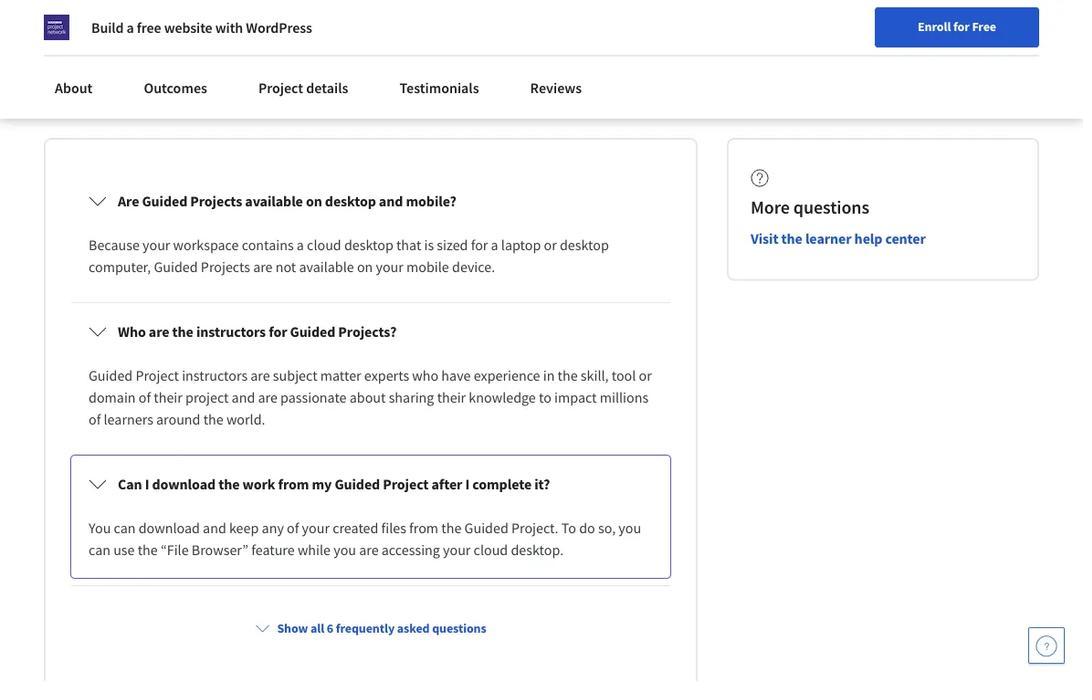 Task type: describe. For each thing, give the bounding box(es) containing it.
help
[[855, 230, 883, 248]]

and inside guided project instructors are subject matter experts who have experience in the skill, tool or domain of their project and are passionate about sharing their knowledge to impact millions of learners around the world.
[[232, 389, 255, 407]]

subject
[[273, 367, 318, 385]]

desktop left that
[[344, 236, 394, 254]]

experience
[[474, 367, 540, 385]]

build a free website with wordpress
[[91, 18, 312, 37]]

learner
[[806, 230, 852, 248]]

are guided projects available on desktop and mobile?
[[118, 192, 457, 211]]

collapsed list
[[68, 169, 674, 591]]

6
[[327, 621, 333, 637]]

0 vertical spatial asked
[[168, 84, 231, 116]]

can i download the work from my guided project after i complete it? button
[[74, 459, 668, 510]]

sharing
[[389, 389, 434, 407]]

accessing
[[382, 541, 440, 559]]

reviews link
[[519, 68, 593, 108]]

project details
[[258, 79, 348, 97]]

are guided projects available on desktop and mobile? button
[[74, 176, 668, 227]]

1 horizontal spatial of
[[139, 389, 151, 407]]

1 horizontal spatial you
[[619, 519, 641, 538]]

mobile?
[[406, 192, 457, 211]]

1 their from the left
[[154, 389, 183, 407]]

on inside because your workspace contains a cloud desktop that is sized for a laptop or desktop computer, guided projects are not available on your mobile device.
[[357, 258, 373, 276]]

desktop.
[[511, 541, 564, 559]]

do
[[579, 519, 595, 538]]

laptop
[[501, 236, 541, 254]]

device.
[[452, 258, 495, 276]]

the inside dropdown button
[[218, 475, 240, 494]]

my
[[312, 475, 332, 494]]

with
[[215, 18, 243, 37]]

are
[[118, 192, 139, 211]]

who are the instructors for guided projects? button
[[74, 306, 668, 358]]

instructors inside guided project instructors are subject matter experts who have experience in the skill, tool or domain of their project and are passionate about sharing their knowledge to impact millions of learners around the world.
[[182, 367, 248, 385]]

outcomes link
[[133, 68, 218, 108]]

"file
[[161, 541, 189, 559]]

show all 6 frequently asked questions
[[277, 621, 487, 637]]

around
[[156, 411, 201, 429]]

instructors inside dropdown button
[[196, 323, 266, 341]]

reviews
[[530, 79, 582, 97]]

mobile
[[407, 258, 449, 276]]

cloud inside you can download and keep any of your created files from the guided project. to do so, you can use the "file browser" feature while you are accessing your cloud desktop.
[[474, 541, 508, 559]]

outcomes
[[144, 79, 207, 97]]

about
[[55, 79, 93, 97]]

coursera project network image
[[44, 15, 69, 40]]

files
[[381, 519, 406, 538]]

because
[[89, 236, 140, 254]]

tool
[[612, 367, 636, 385]]

world.
[[226, 411, 265, 429]]

who
[[412, 367, 439, 385]]

are inside you can download and keep any of your created files from the guided project. to do so, you can use the "file browser" feature while you are accessing your cloud desktop.
[[359, 541, 379, 559]]

contains
[[242, 236, 294, 254]]

projects inside because your workspace contains a cloud desktop that is sized for a laptop or desktop computer, guided projects are not available on your mobile device.
[[201, 258, 250, 276]]

enroll
[[918, 18, 951, 35]]

for inside because your workspace contains a cloud desktop that is sized for a laptop or desktop computer, guided projects are not available on your mobile device.
[[471, 236, 488, 254]]

for inside "button"
[[954, 18, 970, 35]]

not
[[276, 258, 296, 276]]

show all 6 frequently asked questions button
[[248, 612, 494, 645]]

visit the learner help center
[[751, 230, 926, 248]]

impact
[[555, 389, 597, 407]]

desktop inside are guided projects available on desktop and mobile? dropdown button
[[325, 192, 376, 211]]

for inside dropdown button
[[269, 323, 287, 341]]

while
[[298, 541, 331, 559]]

testimonials link
[[389, 68, 490, 108]]

browser"
[[192, 541, 248, 559]]

details
[[306, 79, 348, 97]]

millions
[[600, 389, 649, 407]]

1 i from the left
[[145, 475, 149, 494]]

download for i
[[152, 475, 216, 494]]

complete
[[473, 475, 532, 494]]

guided inside you can download and keep any of your created files from the guided project. to do so, you can use the "file browser" feature while you are accessing your cloud desktop.
[[465, 519, 509, 538]]

and inside you can download and keep any of your created files from the guided project. to do so, you can use the "file browser" feature while you are accessing your cloud desktop.
[[203, 519, 226, 538]]

testimonials
[[400, 79, 479, 97]]

in
[[543, 367, 555, 385]]

project inside guided project instructors are subject matter experts who have experience in the skill, tool or domain of their project and are passionate about sharing their knowledge to impact millions of learners around the world.
[[136, 367, 179, 385]]

on inside dropdown button
[[306, 192, 322, 211]]

your up while
[[302, 519, 330, 538]]

your down that
[[376, 258, 404, 276]]

are up world.
[[258, 389, 278, 407]]

visit the learner help center link
[[751, 230, 926, 248]]

of inside you can download and keep any of your created files from the guided project. to do so, you can use the "file browser" feature while you are accessing your cloud desktop.
[[287, 519, 299, 538]]

about link
[[44, 68, 104, 108]]

computer,
[[89, 258, 151, 276]]

enroll for free
[[918, 18, 997, 35]]

guided inside guided project instructors are subject matter experts who have experience in the skill, tool or domain of their project and are passionate about sharing their knowledge to impact millions of learners around the world.
[[89, 367, 133, 385]]

frequently
[[336, 621, 395, 637]]

guided inside dropdown button
[[290, 323, 336, 341]]

use
[[113, 541, 135, 559]]

1 horizontal spatial a
[[297, 236, 304, 254]]

projects?
[[338, 323, 397, 341]]

guided inside dropdown button
[[142, 192, 187, 211]]

download for can
[[139, 519, 200, 538]]

skill,
[[581, 367, 609, 385]]

2 i from the left
[[465, 475, 470, 494]]

can
[[118, 475, 142, 494]]



Task type: vqa. For each thing, say whether or not it's contained in the screenshot.
third University from left
no



Task type: locate. For each thing, give the bounding box(es) containing it.
i
[[145, 475, 149, 494], [465, 475, 470, 494]]

i right can
[[145, 475, 149, 494]]

and up world.
[[232, 389, 255, 407]]

have
[[442, 367, 471, 385]]

project
[[258, 79, 303, 97], [136, 367, 179, 385], [383, 475, 429, 494]]

cloud inside because your workspace contains a cloud desktop that is sized for a laptop or desktop computer, guided projects are not available on your mobile device.
[[307, 236, 341, 254]]

guided inside dropdown button
[[335, 475, 380, 494]]

a
[[127, 18, 134, 37], [297, 236, 304, 254], [491, 236, 498, 254]]

0 horizontal spatial for
[[269, 323, 287, 341]]

1 horizontal spatial their
[[437, 389, 466, 407]]

the inside dropdown button
[[172, 323, 193, 341]]

about
[[350, 389, 386, 407]]

their down have
[[437, 389, 466, 407]]

for up subject
[[269, 323, 287, 341]]

build
[[91, 18, 124, 37]]

website
[[164, 18, 212, 37]]

who are the instructors for guided projects?
[[118, 323, 397, 341]]

0 vertical spatial for
[[954, 18, 970, 35]]

1 horizontal spatial cloud
[[474, 541, 508, 559]]

the right in
[[558, 367, 578, 385]]

from
[[278, 475, 309, 494], [409, 519, 439, 538]]

questions inside dropdown button
[[432, 621, 487, 637]]

0 horizontal spatial you
[[334, 541, 356, 559]]

2 horizontal spatial questions
[[794, 196, 870, 219]]

your right because
[[143, 236, 170, 254]]

knowledge
[[469, 389, 536, 407]]

guided right are
[[142, 192, 187, 211]]

more
[[751, 196, 790, 219]]

domain
[[89, 389, 136, 407]]

cloud left desktop.
[[474, 541, 508, 559]]

more questions
[[751, 196, 870, 219]]

are inside dropdown button
[[149, 323, 169, 341]]

0 horizontal spatial and
[[203, 519, 226, 538]]

the right use
[[138, 541, 158, 559]]

on left mobile
[[357, 258, 373, 276]]

you can download and keep any of your created files from the guided project. to do so, you can use the "file browser" feature while you are accessing your cloud desktop.
[[89, 519, 644, 559]]

1 horizontal spatial for
[[471, 236, 488, 254]]

desktop
[[325, 192, 376, 211], [344, 236, 394, 254], [560, 236, 609, 254]]

a left laptop
[[491, 236, 498, 254]]

0 vertical spatial project
[[258, 79, 303, 97]]

0 horizontal spatial can
[[89, 541, 110, 559]]

2 vertical spatial project
[[383, 475, 429, 494]]

0 vertical spatial of
[[139, 389, 151, 407]]

1 vertical spatial cloud
[[474, 541, 508, 559]]

project details link
[[247, 68, 359, 108]]

to
[[562, 519, 576, 538]]

you down the created
[[334, 541, 356, 559]]

are down the created
[[359, 541, 379, 559]]

0 vertical spatial available
[[245, 192, 303, 211]]

download
[[152, 475, 216, 494], [139, 519, 200, 538]]

1 vertical spatial can
[[89, 541, 110, 559]]

frequently asked questions
[[44, 84, 343, 116]]

free
[[137, 18, 161, 37]]

0 horizontal spatial questions
[[236, 84, 343, 116]]

guided right my
[[335, 475, 380, 494]]

0 vertical spatial and
[[379, 192, 403, 211]]

1 vertical spatial projects
[[201, 258, 250, 276]]

project inside dropdown button
[[383, 475, 429, 494]]

asked right frequently
[[397, 621, 430, 637]]

created
[[333, 519, 379, 538]]

1 horizontal spatial or
[[639, 367, 652, 385]]

guided
[[142, 192, 187, 211], [154, 258, 198, 276], [290, 323, 336, 341], [89, 367, 133, 385], [335, 475, 380, 494], [465, 519, 509, 538]]

1 vertical spatial from
[[409, 519, 439, 538]]

the down after
[[441, 519, 462, 538]]

projects inside dropdown button
[[190, 192, 242, 211]]

2 horizontal spatial of
[[287, 519, 299, 538]]

0 vertical spatial projects
[[190, 192, 242, 211]]

you right so,
[[619, 519, 641, 538]]

asked
[[168, 84, 231, 116], [397, 621, 430, 637]]

0 horizontal spatial or
[[544, 236, 557, 254]]

1 vertical spatial available
[[299, 258, 354, 276]]

2 vertical spatial and
[[203, 519, 226, 538]]

available inside because your workspace contains a cloud desktop that is sized for a laptop or desktop computer, guided projects are not available on your mobile device.
[[299, 258, 354, 276]]

on
[[306, 192, 322, 211], [357, 258, 373, 276]]

1 horizontal spatial and
[[232, 389, 255, 407]]

and
[[379, 192, 403, 211], [232, 389, 255, 407], [203, 519, 226, 538]]

0 vertical spatial can
[[114, 519, 136, 538]]

0 horizontal spatial a
[[127, 18, 134, 37]]

workspace
[[173, 236, 239, 254]]

to
[[539, 389, 552, 407]]

your right accessing at the bottom of the page
[[443, 541, 471, 559]]

0 vertical spatial download
[[152, 475, 216, 494]]

1 vertical spatial on
[[357, 258, 373, 276]]

0 vertical spatial instructors
[[196, 323, 266, 341]]

are inside because your workspace contains a cloud desktop that is sized for a laptop or desktop computer, guided projects are not available on your mobile device.
[[253, 258, 273, 276]]

a right contains
[[297, 236, 304, 254]]

0 horizontal spatial asked
[[168, 84, 231, 116]]

2 their from the left
[[437, 389, 466, 407]]

1 vertical spatial or
[[639, 367, 652, 385]]

wordpress
[[246, 18, 312, 37]]

1 vertical spatial project
[[136, 367, 179, 385]]

coursera image
[[9, 15, 125, 44]]

from inside you can download and keep any of your created files from the guided project. to do so, you can use the "file browser" feature while you are accessing your cloud desktop.
[[409, 519, 439, 538]]

for left free
[[954, 18, 970, 35]]

1 vertical spatial asked
[[397, 621, 430, 637]]

projects down workspace
[[201, 258, 250, 276]]

desktop right laptop
[[560, 236, 609, 254]]

1 vertical spatial you
[[334, 541, 356, 559]]

2 horizontal spatial and
[[379, 192, 403, 211]]

download inside you can download and keep any of your created files from the guided project. to do so, you can use the "file browser" feature while you are accessing your cloud desktop.
[[139, 519, 200, 538]]

learners
[[104, 411, 153, 429]]

the right who
[[172, 323, 193, 341]]

because your workspace contains a cloud desktop that is sized for a laptop or desktop computer, guided projects are not available on your mobile device.
[[89, 236, 612, 276]]

project left after
[[383, 475, 429, 494]]

0 horizontal spatial of
[[89, 411, 101, 429]]

all
[[311, 621, 324, 637]]

you
[[619, 519, 641, 538], [334, 541, 356, 559]]

are down contains
[[253, 258, 273, 276]]

their up around
[[154, 389, 183, 407]]

their
[[154, 389, 183, 407], [437, 389, 466, 407]]

0 horizontal spatial cloud
[[307, 236, 341, 254]]

from left my
[[278, 475, 309, 494]]

the down the project
[[203, 411, 224, 429]]

your
[[143, 236, 170, 254], [376, 258, 404, 276], [302, 519, 330, 538], [443, 541, 471, 559]]

projects up workspace
[[190, 192, 242, 211]]

frequently
[[44, 84, 162, 116]]

or right laptop
[[544, 236, 557, 254]]

1 vertical spatial and
[[232, 389, 255, 407]]

that
[[396, 236, 421, 254]]

1 horizontal spatial asked
[[397, 621, 430, 637]]

and inside are guided projects available on desktop and mobile? dropdown button
[[379, 192, 403, 211]]

or right tool
[[639, 367, 652, 385]]

0 horizontal spatial project
[[136, 367, 179, 385]]

0 vertical spatial questions
[[236, 84, 343, 116]]

keep
[[229, 519, 259, 538]]

projects
[[190, 192, 242, 211], [201, 258, 250, 276]]

2 vertical spatial questions
[[432, 621, 487, 637]]

the right visit
[[782, 230, 803, 248]]

0 vertical spatial you
[[619, 519, 641, 538]]

free
[[972, 18, 997, 35]]

2 horizontal spatial for
[[954, 18, 970, 35]]

are left subject
[[251, 367, 270, 385]]

matter
[[320, 367, 361, 385]]

of down domain
[[89, 411, 101, 429]]

from up accessing at the bottom of the page
[[409, 519, 439, 538]]

desktop up because your workspace contains a cloud desktop that is sized for a laptop or desktop computer, guided projects are not available on your mobile device.
[[325, 192, 376, 211]]

you
[[89, 519, 111, 538]]

available inside dropdown button
[[245, 192, 303, 211]]

who
[[118, 323, 146, 341]]

guided up domain
[[89, 367, 133, 385]]

download right can
[[152, 475, 216, 494]]

available up contains
[[245, 192, 303, 211]]

visit
[[751, 230, 779, 248]]

guided down workspace
[[154, 258, 198, 276]]

1 vertical spatial instructors
[[182, 367, 248, 385]]

1 horizontal spatial i
[[465, 475, 470, 494]]

cloud right contains
[[307, 236, 341, 254]]

None search field
[[231, 11, 386, 48]]

or inside because your workspace contains a cloud desktop that is sized for a laptop or desktop computer, guided projects are not available on your mobile device.
[[544, 236, 557, 254]]

sized
[[437, 236, 468, 254]]

project
[[185, 389, 229, 407]]

guided project instructors are subject matter experts who have experience in the skill, tool or domain of their project and are passionate about sharing their knowledge to impact millions of learners around the world.
[[89, 367, 655, 429]]

0 vertical spatial on
[[306, 192, 322, 211]]

passionate
[[281, 389, 347, 407]]

are right who
[[149, 323, 169, 341]]

project.
[[512, 519, 559, 538]]

the left work at the bottom of the page
[[218, 475, 240, 494]]

of right the any
[[287, 519, 299, 538]]

0 vertical spatial cloud
[[307, 236, 341, 254]]

1 horizontal spatial project
[[258, 79, 303, 97]]

help center image
[[1036, 635, 1058, 657]]

0 vertical spatial from
[[278, 475, 309, 494]]

available right not
[[299, 258, 354, 276]]

of up learners
[[139, 389, 151, 407]]

0 horizontal spatial their
[[154, 389, 183, 407]]

any
[[262, 519, 284, 538]]

or inside guided project instructors are subject matter experts who have experience in the skill, tool or domain of their project and are passionate about sharing their knowledge to impact millions of learners around the world.
[[639, 367, 652, 385]]

asked inside show all 6 frequently asked questions dropdown button
[[397, 621, 430, 637]]

are
[[253, 258, 273, 276], [149, 323, 169, 341], [251, 367, 270, 385], [258, 389, 278, 407], [359, 541, 379, 559]]

can down you
[[89, 541, 110, 559]]

enroll for free button
[[875, 7, 1040, 48]]

1 vertical spatial for
[[471, 236, 488, 254]]

download up "file
[[139, 519, 200, 538]]

for
[[954, 18, 970, 35], [471, 236, 488, 254], [269, 323, 287, 341]]

guided inside because your workspace contains a cloud desktop that is sized for a laptop or desktop computer, guided projects are not available on your mobile device.
[[154, 258, 198, 276]]

1 horizontal spatial can
[[114, 519, 136, 538]]

guided down complete
[[465, 519, 509, 538]]

and up browser"
[[203, 519, 226, 538]]

0 vertical spatial or
[[544, 236, 557, 254]]

1 vertical spatial questions
[[794, 196, 870, 219]]

so,
[[598, 519, 616, 538]]

0 horizontal spatial from
[[278, 475, 309, 494]]

2 horizontal spatial a
[[491, 236, 498, 254]]

it?
[[535, 475, 550, 494]]

after
[[432, 475, 463, 494]]

download inside dropdown button
[[152, 475, 216, 494]]

1 horizontal spatial on
[[357, 258, 373, 276]]

asked down build a free website with wordpress
[[168, 84, 231, 116]]

project left details
[[258, 79, 303, 97]]

show notifications image
[[904, 23, 926, 45]]

0 horizontal spatial i
[[145, 475, 149, 494]]

show
[[277, 621, 308, 637]]

1 vertical spatial of
[[89, 411, 101, 429]]

1 vertical spatial download
[[139, 519, 200, 538]]

project up around
[[136, 367, 179, 385]]

guided up subject
[[290, 323, 336, 341]]

a left free
[[127, 18, 134, 37]]

0 horizontal spatial on
[[306, 192, 322, 211]]

questions
[[236, 84, 343, 116], [794, 196, 870, 219], [432, 621, 487, 637]]

work
[[243, 475, 275, 494]]

can up use
[[114, 519, 136, 538]]

for up device.
[[471, 236, 488, 254]]

2 vertical spatial for
[[269, 323, 287, 341]]

experts
[[364, 367, 409, 385]]

i right after
[[465, 475, 470, 494]]

1 horizontal spatial questions
[[432, 621, 487, 637]]

on up because your workspace contains a cloud desktop that is sized for a laptop or desktop computer, guided projects are not available on your mobile device.
[[306, 192, 322, 211]]

from inside dropdown button
[[278, 475, 309, 494]]

1 horizontal spatial from
[[409, 519, 439, 538]]

2 vertical spatial of
[[287, 519, 299, 538]]

and left mobile?
[[379, 192, 403, 211]]

can i download the work from my guided project after i complete it?
[[118, 475, 550, 494]]

feature
[[251, 541, 295, 559]]

center
[[886, 230, 926, 248]]

2 horizontal spatial project
[[383, 475, 429, 494]]

instructors
[[196, 323, 266, 341], [182, 367, 248, 385]]

the
[[782, 230, 803, 248], [172, 323, 193, 341], [558, 367, 578, 385], [203, 411, 224, 429], [218, 475, 240, 494], [441, 519, 462, 538], [138, 541, 158, 559]]



